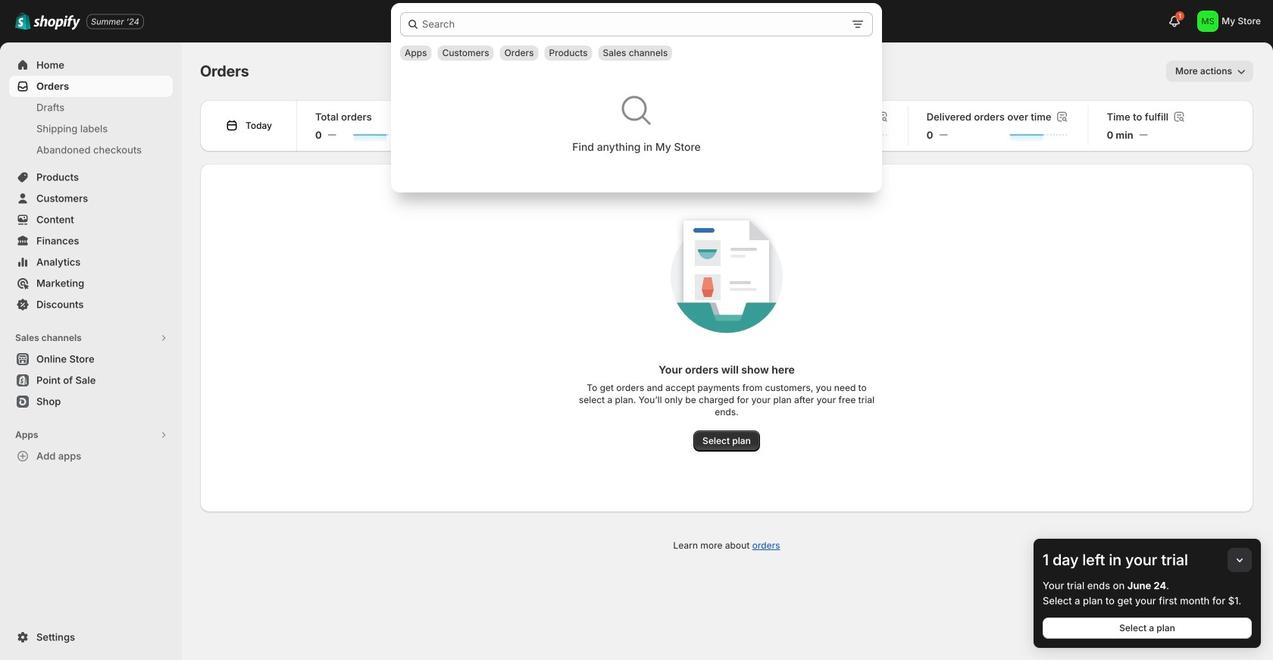 Task type: vqa. For each thing, say whether or not it's contained in the screenshot.
PAGINATION element
no



Task type: describe. For each thing, give the bounding box(es) containing it.
shopify image
[[33, 15, 80, 30]]

Search text field
[[421, 12, 844, 36]]



